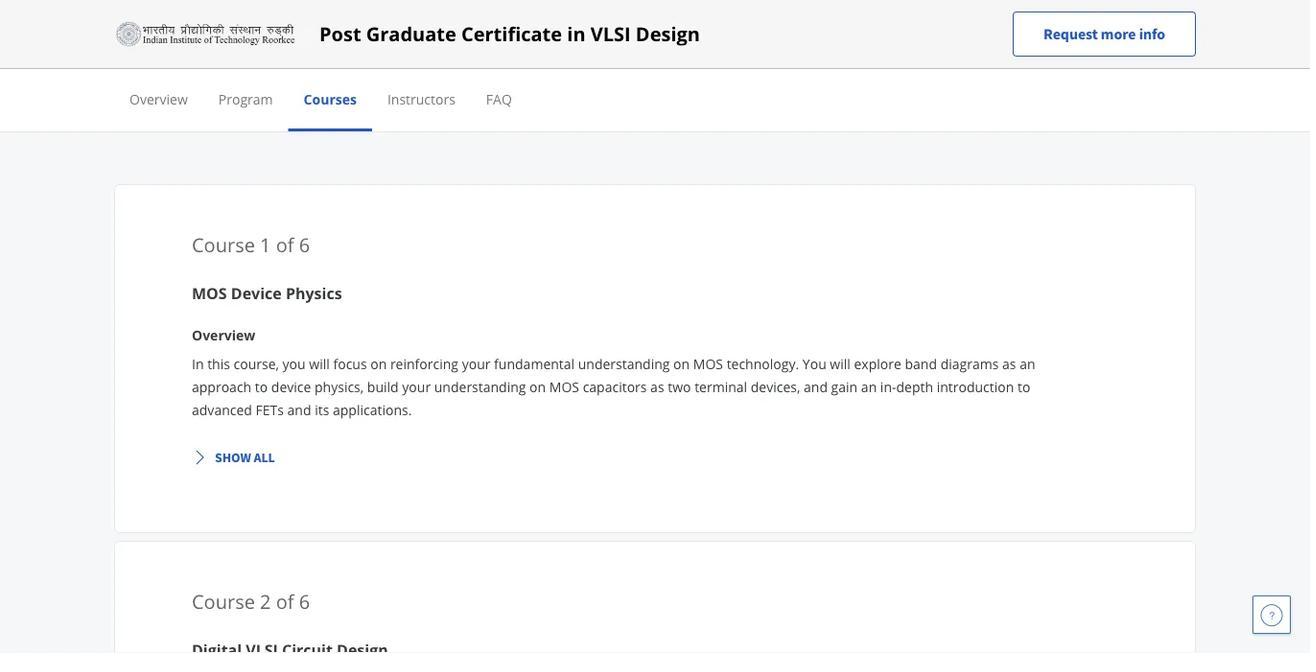 Task type: locate. For each thing, give the bounding box(es) containing it.
this down design
[[653, 93, 696, 124]]

will
[[309, 354, 330, 373], [830, 354, 851, 373]]

1 horizontal spatial an
[[1020, 354, 1035, 373]]

overview down 'indian institute of technology, roorkee' image
[[129, 90, 188, 108]]

1 horizontal spatial as
[[1002, 354, 1016, 373]]

1 vertical spatial this
[[207, 354, 230, 373]]

instructors
[[387, 90, 455, 108]]

mos left device
[[192, 283, 227, 304]]

show all
[[215, 449, 275, 466]]

an
[[1020, 354, 1035, 373], [861, 377, 877, 396]]

2 vertical spatial 6
[[299, 588, 310, 614]]

1 to from the left
[[255, 377, 268, 396]]

1 vertical spatial course
[[192, 588, 255, 614]]

mos device physics
[[192, 283, 342, 304]]

1 vertical spatial and
[[287, 400, 311, 419]]

6
[[702, 93, 716, 124], [299, 231, 310, 258], [299, 588, 310, 614]]

1 vertical spatial an
[[861, 377, 877, 396]]

1 vertical spatial overview
[[192, 326, 255, 344]]

overview inside certificate menu element
[[129, 90, 188, 108]]

1 horizontal spatial overview
[[192, 326, 255, 344]]

post
[[319, 21, 361, 47]]

introduction
[[937, 377, 1014, 396]]

0 horizontal spatial in
[[567, 21, 586, 47]]

on up two
[[673, 354, 690, 373]]

1 vertical spatial understanding
[[434, 377, 526, 396]]

0 horizontal spatial will
[[309, 354, 330, 373]]

understanding up capacitors
[[578, 354, 670, 373]]

1 vertical spatial mos
[[693, 354, 723, 373]]

0 vertical spatial 6
[[702, 93, 716, 124]]

vlsi
[[1031, 0, 1057, 19], [591, 21, 631, 47]]

0 horizontal spatial overview
[[129, 90, 188, 108]]

band
[[905, 354, 937, 373]]

your down reinforcing at left
[[402, 377, 431, 396]]

understanding
[[578, 354, 670, 373], [434, 377, 526, 396]]

this right in
[[207, 354, 230, 373]]

6 right 2
[[299, 588, 310, 614]]

graduate
[[366, 21, 456, 47]]

1 horizontal spatial understanding
[[578, 354, 670, 373]]

overview up in
[[192, 326, 255, 344]]

of right 1
[[276, 231, 294, 258]]

course for course 1 of 6
[[192, 231, 255, 258]]

request
[[1044, 24, 1098, 44]]

program link
[[218, 90, 273, 108]]

0 horizontal spatial and
[[287, 400, 311, 419]]

and down you on the bottom right of page
[[804, 377, 828, 396]]

in right courses
[[625, 93, 647, 124]]

focus
[[333, 354, 367, 373]]

as left two
[[650, 377, 664, 396]]

post graduate certificate in vlsi design
[[319, 21, 700, 47]]

mos up terminal at bottom
[[693, 354, 723, 373]]

0 vertical spatial course
[[192, 231, 255, 258]]

6 right 1
[[299, 231, 310, 258]]

diagrams
[[940, 354, 999, 373]]

0 horizontal spatial to
[[255, 377, 268, 396]]

capacitors
[[583, 377, 647, 396]]

an left the in- at the bottom right
[[861, 377, 877, 396]]

0 horizontal spatial vlsi
[[591, 21, 631, 47]]

courses
[[304, 90, 357, 108]]

6 left month
[[702, 93, 716, 124]]

vlsi left design
[[591, 21, 631, 47]]

6 for course 2 of 6
[[299, 588, 310, 614]]

mos down "fundamental"
[[549, 377, 579, 396]]

1 of from the top
[[276, 231, 294, 258]]

to right introduction
[[1017, 377, 1030, 396]]

2 of from the top
[[276, 588, 294, 614]]

2 horizontal spatial mos
[[693, 354, 723, 373]]

2 will from the left
[[830, 354, 851, 373]]

its
[[315, 400, 329, 419]]

0 vertical spatial vlsi
[[1031, 0, 1057, 19]]

embedded
[[131, 0, 199, 19]]

month
[[722, 93, 799, 124]]

1 vertical spatial as
[[650, 377, 664, 396]]

1 vertical spatial of
[[276, 588, 294, 614]]

and
[[804, 377, 828, 396], [287, 400, 311, 419]]

on up build
[[370, 354, 387, 373]]

5 required courses in this 6 month program
[[406, 93, 904, 124]]

mos
[[192, 283, 227, 304], [693, 354, 723, 373], [549, 377, 579, 396]]

1 horizontal spatial in
[[625, 93, 647, 124]]

in
[[567, 21, 586, 47], [625, 93, 647, 124]]

in
[[192, 354, 204, 373]]

1 course from the top
[[192, 231, 255, 258]]

5
[[406, 93, 419, 124]]

1 vertical spatial your
[[402, 377, 431, 396]]

required
[[425, 93, 525, 124]]

0 horizontal spatial this
[[207, 354, 230, 373]]

2
[[260, 588, 271, 614]]

course left 1
[[192, 231, 255, 258]]

show
[[215, 449, 251, 466]]

to down course,
[[255, 377, 268, 396]]

will up gain
[[830, 354, 851, 373]]

0 horizontal spatial an
[[861, 377, 877, 396]]

1 horizontal spatial mos
[[549, 377, 579, 396]]

1 horizontal spatial will
[[830, 354, 851, 373]]

an right 'diagrams'
[[1020, 354, 1035, 373]]

this
[[653, 93, 696, 124], [207, 354, 230, 373]]

terminal
[[694, 377, 747, 396]]

1 horizontal spatial your
[[462, 354, 490, 373]]

course
[[192, 231, 255, 258], [192, 588, 255, 614]]

embedded design
[[131, 0, 244, 19]]

1 horizontal spatial and
[[804, 377, 828, 396]]

1 vertical spatial 6
[[299, 231, 310, 258]]

0 horizontal spatial your
[[402, 377, 431, 396]]

0 horizontal spatial on
[[370, 354, 387, 373]]

more
[[1101, 24, 1136, 44]]

1 vertical spatial vlsi
[[591, 21, 631, 47]]

two
[[668, 377, 691, 396]]

of
[[276, 231, 294, 258], [276, 588, 294, 614]]

0 vertical spatial overview
[[129, 90, 188, 108]]

overview
[[129, 90, 188, 108], [192, 326, 255, 344]]

0 vertical spatial of
[[276, 231, 294, 258]]

0 horizontal spatial as
[[650, 377, 664, 396]]

course left 2
[[192, 588, 255, 614]]

overview link
[[129, 90, 188, 108]]

2 vertical spatial mos
[[549, 377, 579, 396]]

your
[[462, 354, 490, 373], [402, 377, 431, 396]]

physics
[[286, 283, 342, 304]]

in-
[[880, 377, 896, 396]]

will right the you
[[309, 354, 330, 373]]

2 horizontal spatial on
[[673, 354, 690, 373]]

gain
[[831, 377, 858, 396]]

0 vertical spatial in
[[567, 21, 586, 47]]

1 horizontal spatial vlsi
[[1031, 0, 1057, 19]]

1 horizontal spatial on
[[529, 377, 546, 396]]

1 horizontal spatial to
[[1017, 377, 1030, 396]]

0 horizontal spatial understanding
[[434, 377, 526, 396]]

as right 'diagrams'
[[1002, 354, 1016, 373]]

layout
[[1060, 0, 1099, 19]]

on down "fundamental"
[[529, 377, 546, 396]]

understanding down "fundamental"
[[434, 377, 526, 396]]

vlsi left layout
[[1031, 0, 1057, 19]]

on
[[370, 354, 387, 373], [673, 354, 690, 373], [529, 377, 546, 396]]

1 horizontal spatial this
[[653, 93, 696, 124]]

as
[[1002, 354, 1016, 373], [650, 377, 664, 396]]

in for certificate
[[567, 21, 586, 47]]

0 horizontal spatial mos
[[192, 283, 227, 304]]

advanced
[[192, 400, 252, 419]]

faq
[[486, 90, 512, 108]]

and left its
[[287, 400, 311, 419]]

2 to from the left
[[1017, 377, 1030, 396]]

your right reinforcing at left
[[462, 354, 490, 373]]

of right 2
[[276, 588, 294, 614]]

in right certificate
[[567, 21, 586, 47]]

to
[[255, 377, 268, 396], [1017, 377, 1030, 396]]

1 vertical spatial in
[[625, 93, 647, 124]]

2 course from the top
[[192, 588, 255, 614]]

info
[[1139, 24, 1165, 44]]



Task type: describe. For each thing, give the bounding box(es) containing it.
fets
[[256, 400, 284, 419]]

fundamental
[[494, 354, 575, 373]]

technology.
[[727, 354, 799, 373]]

of for 1
[[276, 231, 294, 258]]

course for course 2 of 6
[[192, 588, 255, 614]]

device
[[271, 377, 311, 396]]

course 1 of 6
[[192, 231, 310, 258]]

of for 2
[[276, 588, 294, 614]]

0 vertical spatial an
[[1020, 354, 1035, 373]]

you
[[803, 354, 826, 373]]

device
[[231, 283, 282, 304]]

faq link
[[486, 90, 512, 108]]

devices,
[[751, 377, 800, 396]]

course 2 of 6
[[192, 588, 310, 614]]

1 will from the left
[[309, 354, 330, 373]]

indian institute of technology, roorkee image
[[114, 19, 296, 49]]

applications.
[[333, 400, 412, 419]]

request more info
[[1044, 24, 1165, 44]]

design
[[203, 0, 244, 19]]

courses
[[531, 93, 619, 124]]

this inside in this course, you will focus on reinforcing your fundamental understanding on mos technology. you will explore band diagrams as an approach to device physics, build your understanding on mos capacitors as two terminal devices, and gain an in-depth introduction to advanced fets and its applications.
[[207, 354, 230, 373]]

approach
[[192, 377, 251, 396]]

design
[[636, 21, 700, 47]]

reinforcing
[[390, 354, 458, 373]]

explore
[[854, 354, 901, 373]]

all
[[254, 449, 275, 466]]

build
[[367, 377, 399, 396]]

0 vertical spatial your
[[462, 354, 490, 373]]

in this course, you will focus on reinforcing your fundamental understanding on mos technology. you will explore band diagrams as an approach to device physics, build your understanding on mos capacitors as two terminal devices, and gain an in-depth introduction to advanced fets and its applications.
[[192, 354, 1035, 419]]

0 vertical spatial this
[[653, 93, 696, 124]]

1
[[260, 231, 271, 258]]

you
[[282, 354, 306, 373]]

physics,
[[315, 377, 364, 396]]

show all button
[[184, 440, 283, 475]]

program
[[805, 93, 904, 124]]

help center image
[[1260, 603, 1283, 626]]

program
[[218, 90, 273, 108]]

in for courses
[[625, 93, 647, 124]]

0 vertical spatial understanding
[[578, 354, 670, 373]]

course,
[[234, 354, 279, 373]]

0 vertical spatial and
[[804, 377, 828, 396]]

certificate
[[461, 21, 562, 47]]

request more info button
[[1013, 12, 1196, 57]]

0 vertical spatial mos
[[192, 283, 227, 304]]

depth
[[896, 377, 933, 396]]

certificate menu element
[[114, 69, 1196, 131]]

instructors link
[[387, 90, 455, 108]]

6 for course 1 of 6
[[299, 231, 310, 258]]

vlsi layout
[[1031, 0, 1099, 19]]

0 vertical spatial as
[[1002, 354, 1016, 373]]

courses link
[[304, 90, 357, 108]]



Task type: vqa. For each thing, say whether or not it's contained in the screenshot.
will
yes



